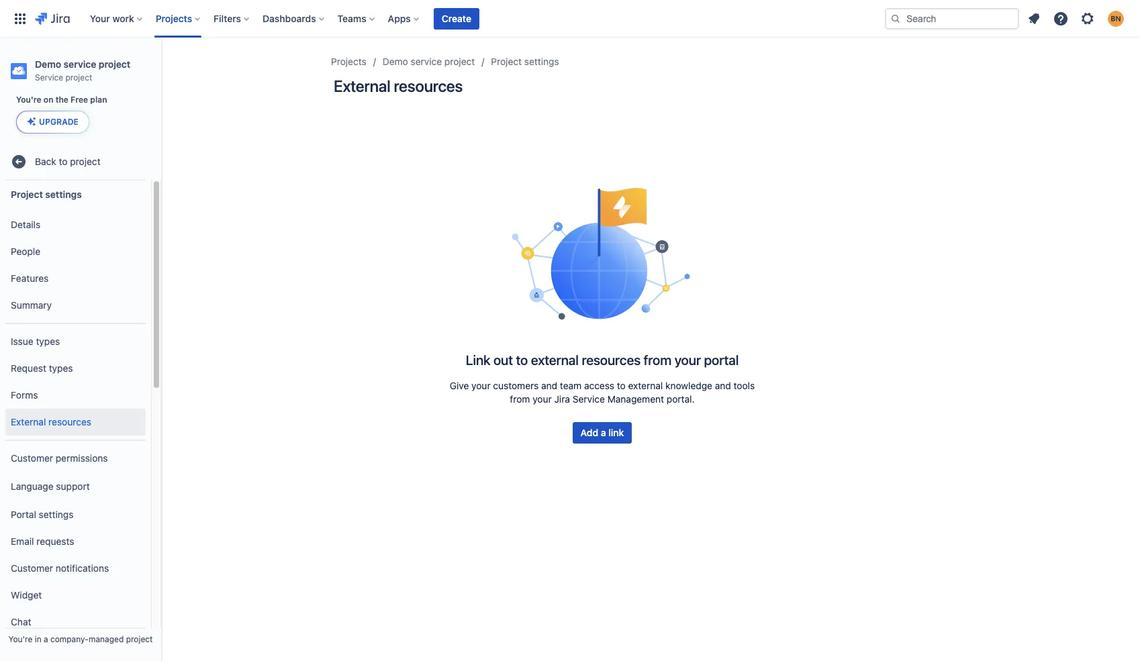Task type: locate. For each thing, give the bounding box(es) containing it.
0 horizontal spatial and
[[541, 380, 558, 392]]

1 vertical spatial customer
[[11, 563, 53, 574]]

1 horizontal spatial demo
[[383, 56, 408, 67]]

group containing customer permissions
[[5, 440, 146, 662]]

demo inside demo service project service project
[[35, 58, 61, 70]]

0 vertical spatial projects
[[156, 12, 192, 24]]

external down forms
[[11, 416, 46, 428]]

1 horizontal spatial external
[[628, 380, 663, 392]]

your work button
[[86, 8, 148, 29]]

a right in
[[44, 635, 48, 645]]

1 vertical spatial project
[[11, 188, 43, 200]]

a
[[601, 427, 606, 439], [44, 635, 48, 645]]

team
[[560, 380, 582, 392]]

types for request types
[[49, 362, 73, 374]]

access
[[584, 380, 615, 392]]

you're
[[16, 95, 41, 105], [8, 635, 32, 645]]

service down primary "element"
[[411, 56, 442, 67]]

plan
[[90, 95, 107, 105]]

0 horizontal spatial a
[[44, 635, 48, 645]]

1 vertical spatial types
[[49, 362, 73, 374]]

settings for language support
[[39, 509, 74, 520]]

to right back at the left top of the page
[[59, 156, 68, 167]]

service up free
[[64, 58, 96, 70]]

your
[[675, 353, 701, 368], [472, 380, 491, 392], [533, 394, 552, 405]]

chat
[[11, 616, 31, 628]]

primary element
[[8, 0, 885, 37]]

2 and from the left
[[715, 380, 731, 392]]

work
[[112, 12, 134, 24]]

external
[[334, 77, 391, 95], [11, 416, 46, 428]]

1 vertical spatial external resources
[[11, 416, 91, 428]]

settings
[[524, 56, 559, 67], [45, 188, 82, 200], [39, 509, 74, 520]]

demo service project link
[[383, 54, 475, 70]]

project right back at the left top of the page
[[70, 156, 101, 167]]

create
[[442, 12, 471, 24]]

your work
[[90, 12, 134, 24]]

summary
[[11, 299, 52, 311]]

2 horizontal spatial your
[[675, 353, 701, 368]]

types
[[36, 336, 60, 347], [49, 362, 73, 374]]

0 horizontal spatial from
[[510, 394, 530, 405]]

link out to external resources from your portal
[[466, 353, 739, 368]]

1 vertical spatial external
[[628, 380, 663, 392]]

1 horizontal spatial your
[[533, 394, 552, 405]]

service
[[411, 56, 442, 67], [64, 58, 96, 70]]

projects down teams
[[331, 56, 367, 67]]

demo service project service project
[[35, 58, 130, 83]]

external down projects link on the top left of page
[[334, 77, 391, 95]]

external resources down demo service project link
[[334, 77, 463, 95]]

to inside give your customers and team access to external knowledge and tools from your jira service management portal.
[[617, 380, 626, 392]]

0 vertical spatial to
[[59, 156, 68, 167]]

demo up on
[[35, 58, 61, 70]]

1 vertical spatial projects
[[331, 56, 367, 67]]

project up plan
[[99, 58, 130, 70]]

1 vertical spatial to
[[516, 353, 528, 368]]

group
[[5, 208, 146, 323], [5, 323, 146, 440], [5, 440, 146, 662]]

support
[[56, 481, 90, 492]]

1 vertical spatial service
[[573, 394, 605, 405]]

service inside demo service project service project
[[35, 73, 63, 83]]

service inside demo service project service project
[[64, 58, 96, 70]]

1 horizontal spatial projects
[[331, 56, 367, 67]]

widget link
[[5, 582, 146, 609]]

request types link
[[5, 355, 146, 382]]

from
[[644, 353, 672, 368], [510, 394, 530, 405]]

projects inside popup button
[[156, 12, 192, 24]]

0 vertical spatial resources
[[394, 77, 463, 95]]

0 vertical spatial a
[[601, 427, 606, 439]]

types down issue types link
[[49, 362, 73, 374]]

0 vertical spatial external
[[334, 77, 391, 95]]

0 horizontal spatial service
[[64, 58, 96, 70]]

1 horizontal spatial and
[[715, 380, 731, 392]]

summary link
[[5, 292, 146, 319]]

1 vertical spatial a
[[44, 635, 48, 645]]

projects right work
[[156, 12, 192, 24]]

0 horizontal spatial your
[[472, 380, 491, 392]]

from up the knowledge
[[644, 353, 672, 368]]

customer for customer permissions
[[11, 452, 53, 464]]

external resources link
[[5, 409, 146, 436]]

and up jira
[[541, 380, 558, 392]]

0 horizontal spatial to
[[59, 156, 68, 167]]

1 horizontal spatial to
[[516, 353, 528, 368]]

0 vertical spatial types
[[36, 336, 60, 347]]

project settings
[[491, 56, 559, 67], [11, 188, 82, 200]]

your right give
[[472, 380, 491, 392]]

2 group from the top
[[5, 323, 146, 440]]

you're for you're on the free plan
[[16, 95, 41, 105]]

project down create "button"
[[445, 56, 475, 67]]

0 vertical spatial customer
[[11, 452, 53, 464]]

back to project
[[35, 156, 101, 167]]

your left jira
[[533, 394, 552, 405]]

you're for you're in a company-managed project
[[8, 635, 32, 645]]

service up on
[[35, 73, 63, 83]]

customer
[[11, 452, 53, 464], [11, 563, 53, 574]]

2 vertical spatial settings
[[39, 509, 74, 520]]

projects link
[[331, 54, 367, 70]]

1 horizontal spatial service
[[573, 394, 605, 405]]

portal
[[704, 353, 739, 368]]

0 horizontal spatial external
[[531, 353, 579, 368]]

1 horizontal spatial resources
[[394, 77, 463, 95]]

0 vertical spatial service
[[35, 73, 63, 83]]

external up management
[[628, 380, 663, 392]]

resources up access
[[582, 353, 641, 368]]

language support link
[[5, 472, 146, 502]]

0 horizontal spatial demo
[[35, 58, 61, 70]]

0 horizontal spatial service
[[35, 73, 63, 83]]

1 horizontal spatial from
[[644, 353, 672, 368]]

features
[[11, 272, 49, 284]]

1 vertical spatial resources
[[582, 353, 641, 368]]

1 group from the top
[[5, 208, 146, 323]]

project
[[491, 56, 522, 67], [11, 188, 43, 200]]

1 vertical spatial external
[[11, 416, 46, 428]]

0 vertical spatial project
[[491, 56, 522, 67]]

2 vertical spatial resources
[[48, 416, 91, 428]]

0 vertical spatial you're
[[16, 95, 41, 105]]

1 horizontal spatial external resources
[[334, 77, 463, 95]]

company-
[[50, 635, 89, 645]]

to
[[59, 156, 68, 167], [516, 353, 528, 368], [617, 380, 626, 392]]

group containing issue types
[[5, 323, 146, 440]]

project for demo service project service project
[[99, 58, 130, 70]]

project for demo service project
[[445, 56, 475, 67]]

0 horizontal spatial resources
[[48, 416, 91, 428]]

managed
[[89, 635, 124, 645]]

service for demo service project service project
[[64, 58, 96, 70]]

project right managed
[[126, 635, 153, 645]]

from down customers
[[510, 394, 530, 405]]

requests
[[36, 536, 74, 547]]

1 horizontal spatial external
[[334, 77, 391, 95]]

language support
[[11, 481, 90, 492]]

resources down the forms link
[[48, 416, 91, 428]]

free
[[71, 95, 88, 105]]

your profile and settings image
[[1108, 10, 1124, 27]]

service down access
[[573, 394, 605, 405]]

external resources inside group
[[11, 416, 91, 428]]

add a link
[[581, 427, 624, 439]]

2 customer from the top
[[11, 563, 53, 574]]

0 vertical spatial from
[[644, 353, 672, 368]]

group containing details
[[5, 208, 146, 323]]

1 vertical spatial you're
[[8, 635, 32, 645]]

project for back to project
[[70, 156, 101, 167]]

resources inside group
[[48, 416, 91, 428]]

customer up "language"
[[11, 452, 53, 464]]

portal.
[[667, 394, 695, 405]]

your
[[90, 12, 110, 24]]

0 vertical spatial project settings
[[491, 56, 559, 67]]

2 vertical spatial your
[[533, 394, 552, 405]]

you're left in
[[8, 635, 32, 645]]

banner
[[0, 0, 1140, 38]]

1 customer from the top
[[11, 452, 53, 464]]

1 vertical spatial from
[[510, 394, 530, 405]]

permissions
[[56, 452, 108, 464]]

2 horizontal spatial to
[[617, 380, 626, 392]]

3 group from the top
[[5, 440, 146, 662]]

projects
[[156, 12, 192, 24], [331, 56, 367, 67]]

teams
[[338, 12, 366, 24]]

project up free
[[66, 73, 92, 83]]

types right "issue" at the left of the page
[[36, 336, 60, 347]]

0 horizontal spatial project
[[11, 188, 43, 200]]

2 vertical spatial to
[[617, 380, 626, 392]]

types inside 'link'
[[49, 362, 73, 374]]

people
[[11, 246, 40, 257]]

apps button
[[384, 8, 424, 29]]

resources
[[394, 77, 463, 95], [582, 353, 641, 368], [48, 416, 91, 428]]

appswitcher icon image
[[12, 10, 28, 27]]

a left link
[[601, 427, 606, 439]]

in
[[35, 635, 41, 645]]

service
[[35, 73, 63, 83], [573, 394, 605, 405]]

and
[[541, 380, 558, 392], [715, 380, 731, 392]]

customer permissions link
[[5, 445, 146, 472]]

resources down demo service project link
[[394, 77, 463, 95]]

to up management
[[617, 380, 626, 392]]

demo
[[383, 56, 408, 67], [35, 58, 61, 70]]

0 horizontal spatial external
[[11, 416, 46, 428]]

customer up widget
[[11, 563, 53, 574]]

your up the knowledge
[[675, 353, 701, 368]]

0 horizontal spatial external resources
[[11, 416, 91, 428]]

details
[[11, 219, 40, 230]]

project
[[445, 56, 475, 67], [99, 58, 130, 70], [66, 73, 92, 83], [70, 156, 101, 167], [126, 635, 153, 645]]

you're left on
[[16, 95, 41, 105]]

2 horizontal spatial resources
[[582, 353, 641, 368]]

external resources down the forms link
[[11, 416, 91, 428]]

portal settings link
[[5, 502, 146, 529]]

issue
[[11, 336, 33, 347]]

external
[[531, 353, 579, 368], [628, 380, 663, 392]]

1 vertical spatial settings
[[45, 188, 82, 200]]

0 horizontal spatial project settings
[[11, 188, 82, 200]]

to right out
[[516, 353, 528, 368]]

and left the 'tools' at the bottom right
[[715, 380, 731, 392]]

out
[[494, 353, 513, 368]]

1 horizontal spatial service
[[411, 56, 442, 67]]

external resources
[[334, 77, 463, 95], [11, 416, 91, 428]]

jira image
[[35, 10, 70, 27], [35, 10, 70, 27]]

help image
[[1053, 10, 1069, 27]]

1 horizontal spatial a
[[601, 427, 606, 439]]

notifications
[[56, 563, 109, 574]]

from inside give your customers and team access to external knowledge and tools from your jira service management portal.
[[510, 394, 530, 405]]

external up team on the bottom of the page
[[531, 353, 579, 368]]

0 vertical spatial settings
[[524, 56, 559, 67]]

demo down apps
[[383, 56, 408, 67]]

email
[[11, 536, 34, 547]]

0 horizontal spatial projects
[[156, 12, 192, 24]]



Task type: vqa. For each thing, say whether or not it's contained in the screenshot.
Request types Link
yes



Task type: describe. For each thing, give the bounding box(es) containing it.
email requests
[[11, 536, 74, 547]]

the
[[56, 95, 68, 105]]

settings image
[[1080, 10, 1096, 27]]

a inside button
[[601, 427, 606, 439]]

customer notifications link
[[5, 556, 146, 582]]

service for demo service project
[[411, 56, 442, 67]]

on
[[44, 95, 53, 105]]

1 and from the left
[[541, 380, 558, 392]]

forms link
[[5, 382, 146, 409]]

link
[[466, 353, 491, 368]]

service inside give your customers and team access to external knowledge and tools from your jira service management portal.
[[573, 394, 605, 405]]

filters button
[[210, 8, 255, 29]]

give your customers and team access to external knowledge and tools from your jira service management portal.
[[450, 380, 755, 405]]

email requests link
[[5, 529, 146, 556]]

types for issue types
[[36, 336, 60, 347]]

projects for projects popup button at the top of the page
[[156, 12, 192, 24]]

portal settings
[[11, 509, 74, 520]]

link
[[609, 427, 624, 439]]

forms
[[11, 389, 38, 401]]

settings for demo service project
[[524, 56, 559, 67]]

demo service project
[[383, 56, 475, 67]]

projects button
[[152, 8, 206, 29]]

back
[[35, 156, 56, 167]]

customer for customer notifications
[[11, 563, 53, 574]]

details link
[[5, 212, 146, 239]]

demo for demo service project service project
[[35, 58, 61, 70]]

jira
[[554, 394, 570, 405]]

language
[[11, 481, 53, 492]]

teams button
[[334, 8, 380, 29]]

sidebar navigation image
[[146, 54, 176, 81]]

search image
[[891, 13, 901, 24]]

1 horizontal spatial project settings
[[491, 56, 559, 67]]

issue types link
[[5, 329, 146, 355]]

widget
[[11, 589, 42, 601]]

projects for projects link on the top left of page
[[331, 56, 367, 67]]

notifications image
[[1026, 10, 1042, 27]]

chat link
[[5, 609, 146, 636]]

tools
[[734, 380, 755, 392]]

external inside give your customers and team access to external knowledge and tools from your jira service management portal.
[[628, 380, 663, 392]]

0 vertical spatial external resources
[[334, 77, 463, 95]]

features link
[[5, 265, 146, 292]]

dashboards button
[[259, 8, 330, 29]]

1 horizontal spatial project
[[491, 56, 522, 67]]

external inside group
[[11, 416, 46, 428]]

0 vertical spatial external
[[531, 353, 579, 368]]

request types
[[11, 362, 73, 374]]

upgrade
[[39, 117, 79, 127]]

demo for demo service project
[[383, 56, 408, 67]]

people link
[[5, 239, 146, 265]]

add a link button
[[573, 422, 632, 444]]

issue types
[[11, 336, 60, 347]]

Search field
[[885, 8, 1019, 29]]

you're in a company-managed project
[[8, 635, 153, 645]]

you're on the free plan
[[16, 95, 107, 105]]

apps
[[388, 12, 411, 24]]

banner containing your work
[[0, 0, 1140, 38]]

management
[[608, 394, 664, 405]]

request
[[11, 362, 46, 374]]

back to project link
[[5, 149, 156, 175]]

give
[[450, 380, 469, 392]]

portal
[[11, 509, 36, 520]]

customer notifications
[[11, 563, 109, 574]]

project settings link
[[491, 54, 559, 70]]

0 vertical spatial your
[[675, 353, 701, 368]]

customer permissions
[[11, 452, 108, 464]]

1 vertical spatial project settings
[[11, 188, 82, 200]]

knowledge
[[666, 380, 713, 392]]

add
[[581, 427, 598, 439]]

dashboards
[[263, 12, 316, 24]]

filters
[[214, 12, 241, 24]]

create button
[[434, 8, 480, 29]]

upgrade button
[[17, 112, 89, 133]]

customers
[[493, 380, 539, 392]]

1 vertical spatial your
[[472, 380, 491, 392]]



